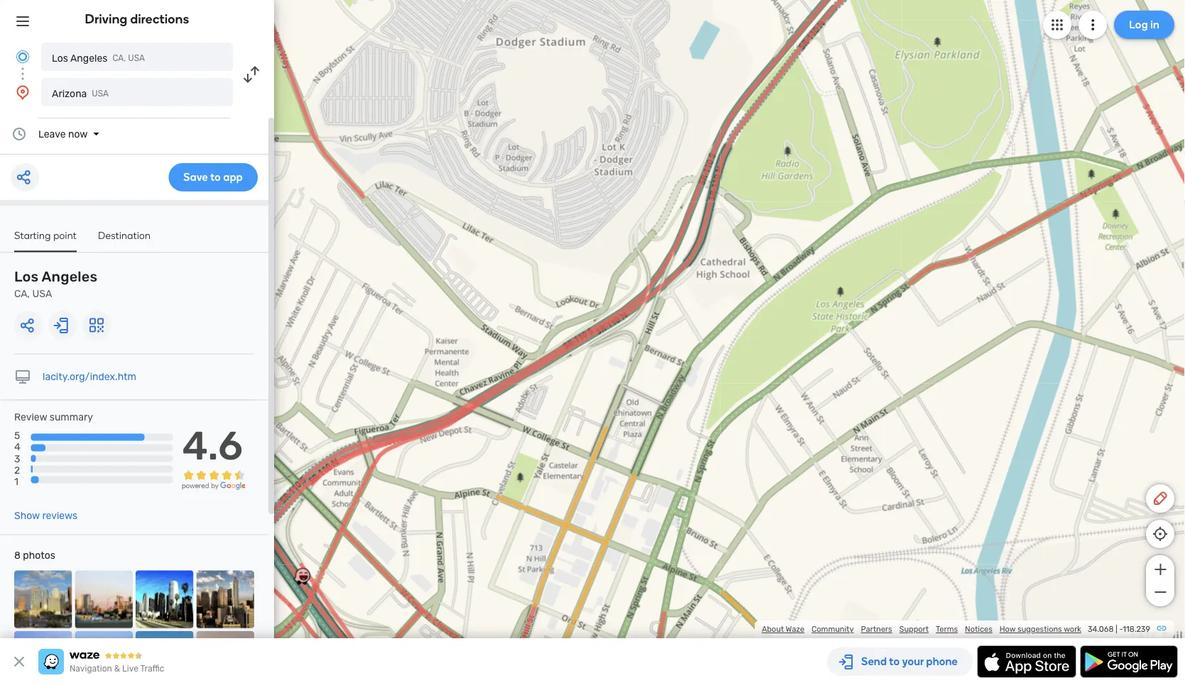 Task type: describe. For each thing, give the bounding box(es) containing it.
0 vertical spatial angeles
[[70, 52, 108, 64]]

review
[[14, 412, 47, 424]]

leave
[[38, 128, 66, 140]]

2
[[14, 465, 20, 476]]

&
[[114, 665, 120, 675]]

image 6 of los angeles, los angeles image
[[75, 632, 133, 686]]

show reviews
[[14, 511, 78, 522]]

image 7 of los angeles, los angeles image
[[136, 632, 193, 686]]

5
[[14, 430, 20, 442]]

image 3 of los angeles, los angeles image
[[136, 571, 193, 629]]

image 4 of los angeles, los angeles image
[[196, 571, 254, 629]]

summary
[[50, 412, 93, 424]]

terms
[[936, 625, 958, 635]]

leave now
[[38, 128, 88, 140]]

0 vertical spatial los angeles ca, usa
[[52, 52, 145, 64]]

5 4 3 2 1
[[14, 430, 20, 488]]

zoom out image
[[1151, 584, 1169, 601]]

about
[[762, 625, 784, 635]]

now
[[68, 128, 88, 140]]

los inside "los angeles ca, usa"
[[14, 269, 39, 285]]

3
[[14, 453, 20, 465]]

directions
[[130, 11, 189, 27]]

-
[[1119, 625, 1123, 635]]

partners link
[[861, 625, 892, 635]]

show
[[14, 511, 40, 522]]

notices
[[965, 625, 993, 635]]

|
[[1116, 625, 1117, 635]]

driving
[[85, 11, 127, 27]]

partners
[[861, 625, 892, 635]]

4.6
[[182, 423, 243, 470]]

navigation
[[70, 665, 112, 675]]

community
[[812, 625, 854, 635]]

image 5 of los angeles, los angeles image
[[14, 632, 72, 686]]

reviews
[[42, 511, 78, 522]]

support link
[[899, 625, 929, 635]]

terms link
[[936, 625, 958, 635]]

destination button
[[98, 229, 151, 251]]

8 photos
[[14, 550, 55, 562]]

photos
[[23, 550, 55, 562]]

8
[[14, 550, 21, 562]]

traffic
[[140, 665, 164, 675]]

usa inside arizona usa
[[92, 89, 109, 99]]

suggestions
[[1018, 625, 1062, 635]]

location image
[[14, 84, 31, 101]]

image 1 of los angeles, los angeles image
[[14, 571, 72, 629]]

4
[[14, 442, 20, 454]]

image 2 of los angeles, los angeles image
[[75, 571, 133, 629]]

about waze community partners support terms notices how suggestions work 34.068 | -118.239
[[762, 625, 1150, 635]]



Task type: locate. For each thing, give the bounding box(es) containing it.
1 horizontal spatial usa
[[92, 89, 109, 99]]

destination
[[98, 229, 151, 241]]

ca, down starting point button
[[14, 288, 30, 300]]

ca,
[[112, 53, 126, 63], [14, 288, 30, 300]]

0 horizontal spatial los
[[14, 269, 39, 285]]

link image
[[1156, 623, 1167, 635]]

live
[[122, 665, 138, 675]]

0 vertical spatial ca,
[[112, 53, 126, 63]]

1 vertical spatial angeles
[[42, 269, 97, 285]]

pencil image
[[1152, 491, 1169, 508]]

usa down starting point button
[[32, 288, 52, 300]]

los angeles ca, usa down driving
[[52, 52, 145, 64]]

how
[[1000, 625, 1016, 635]]

ca, down driving
[[112, 53, 126, 63]]

0 horizontal spatial ca,
[[14, 288, 30, 300]]

current location image
[[14, 48, 31, 65]]

work
[[1064, 625, 1081, 635]]

usa right arizona
[[92, 89, 109, 99]]

notices link
[[965, 625, 993, 635]]

about waze link
[[762, 625, 804, 635]]

1 vertical spatial los angeles ca, usa
[[14, 269, 97, 300]]

1 vertical spatial usa
[[92, 89, 109, 99]]

arizona
[[52, 88, 87, 99]]

angeles
[[70, 52, 108, 64], [42, 269, 97, 285]]

0 horizontal spatial usa
[[32, 288, 52, 300]]

zoom in image
[[1151, 562, 1169, 579]]

0 vertical spatial los
[[52, 52, 68, 64]]

usa down driving directions
[[128, 53, 145, 63]]

lacity.org/index.htm link
[[43, 371, 136, 383]]

waze
[[786, 625, 804, 635]]

1 vertical spatial los
[[14, 269, 39, 285]]

community link
[[812, 625, 854, 635]]

navigation & live traffic
[[70, 665, 164, 675]]

starting point
[[14, 229, 77, 241]]

starting
[[14, 229, 51, 241]]

how suggestions work link
[[1000, 625, 1081, 635]]

angeles inside "los angeles ca, usa"
[[42, 269, 97, 285]]

usa
[[128, 53, 145, 63], [92, 89, 109, 99], [32, 288, 52, 300]]

driving directions
[[85, 11, 189, 27]]

computer image
[[14, 369, 31, 386]]

1 horizontal spatial los
[[52, 52, 68, 64]]

review summary
[[14, 412, 93, 424]]

starting point button
[[14, 229, 77, 252]]

los up arizona
[[52, 52, 68, 64]]

118.239
[[1123, 625, 1150, 635]]

los angeles ca, usa down starting point button
[[14, 269, 97, 300]]

1 horizontal spatial ca,
[[112, 53, 126, 63]]

1
[[14, 476, 18, 488]]

1 vertical spatial ca,
[[14, 288, 30, 300]]

los down starting point button
[[14, 269, 39, 285]]

0 vertical spatial usa
[[128, 53, 145, 63]]

2 vertical spatial usa
[[32, 288, 52, 300]]

los
[[52, 52, 68, 64], [14, 269, 39, 285]]

2 horizontal spatial usa
[[128, 53, 145, 63]]

34.068
[[1088, 625, 1114, 635]]

lacity.org/index.htm
[[43, 371, 136, 383]]

angeles up arizona usa
[[70, 52, 108, 64]]

image 8 of los angeles, los angeles image
[[196, 632, 254, 686]]

angeles down 'point'
[[42, 269, 97, 285]]

clock image
[[11, 126, 28, 143]]

los angeles ca, usa
[[52, 52, 145, 64], [14, 269, 97, 300]]

support
[[899, 625, 929, 635]]

x image
[[11, 654, 28, 671]]

point
[[53, 229, 77, 241]]

arizona usa
[[52, 88, 109, 99]]



Task type: vqa. For each thing, say whether or not it's contained in the screenshot.
Quarter,
no



